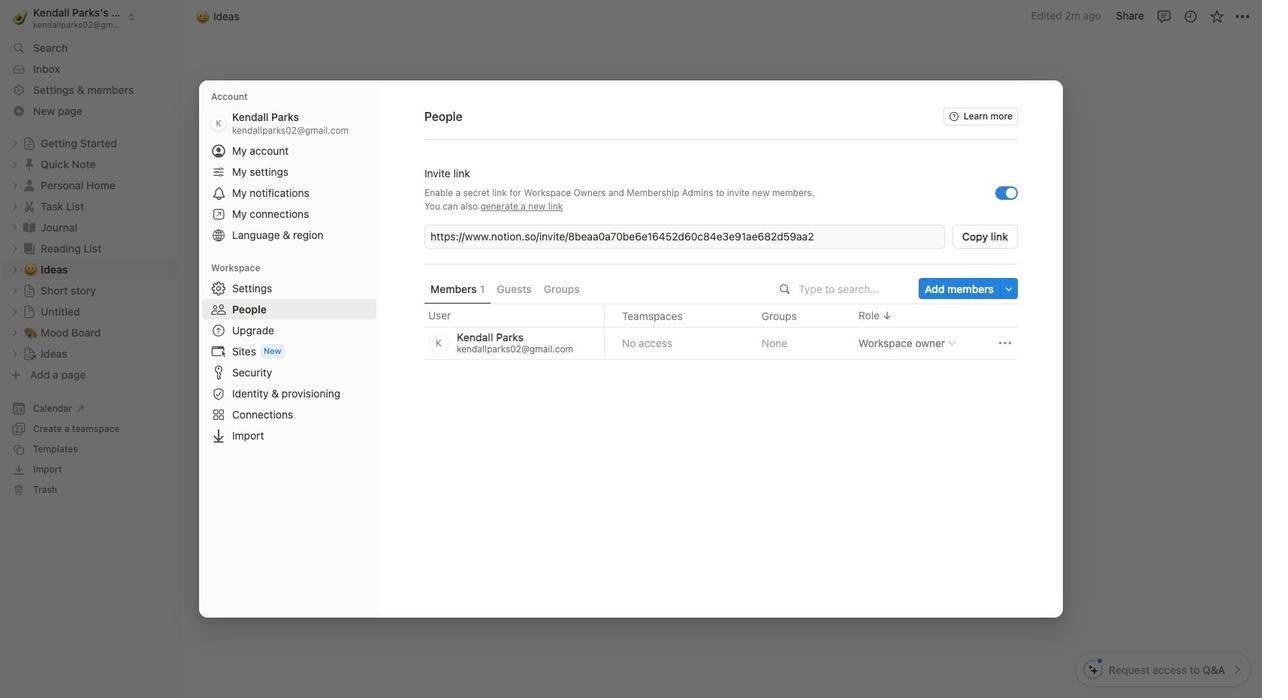 Task type: vqa. For each thing, say whether or not it's contained in the screenshot.
page history dialog
no



Task type: describe. For each thing, give the bounding box(es) containing it.
😀 image
[[458, 99, 516, 176]]

favorite image
[[1210, 9, 1225, 24]]

🥑 image
[[13, 8, 27, 27]]

😀 image
[[196, 8, 210, 25]]

type to search... image
[[780, 284, 791, 295]]



Task type: locate. For each thing, give the bounding box(es) containing it.
updates image
[[1183, 9, 1198, 24]]

None text field
[[431, 229, 942, 244]]

Type to search... text field
[[799, 283, 909, 295]]

comments image
[[1157, 9, 1172, 24]]



